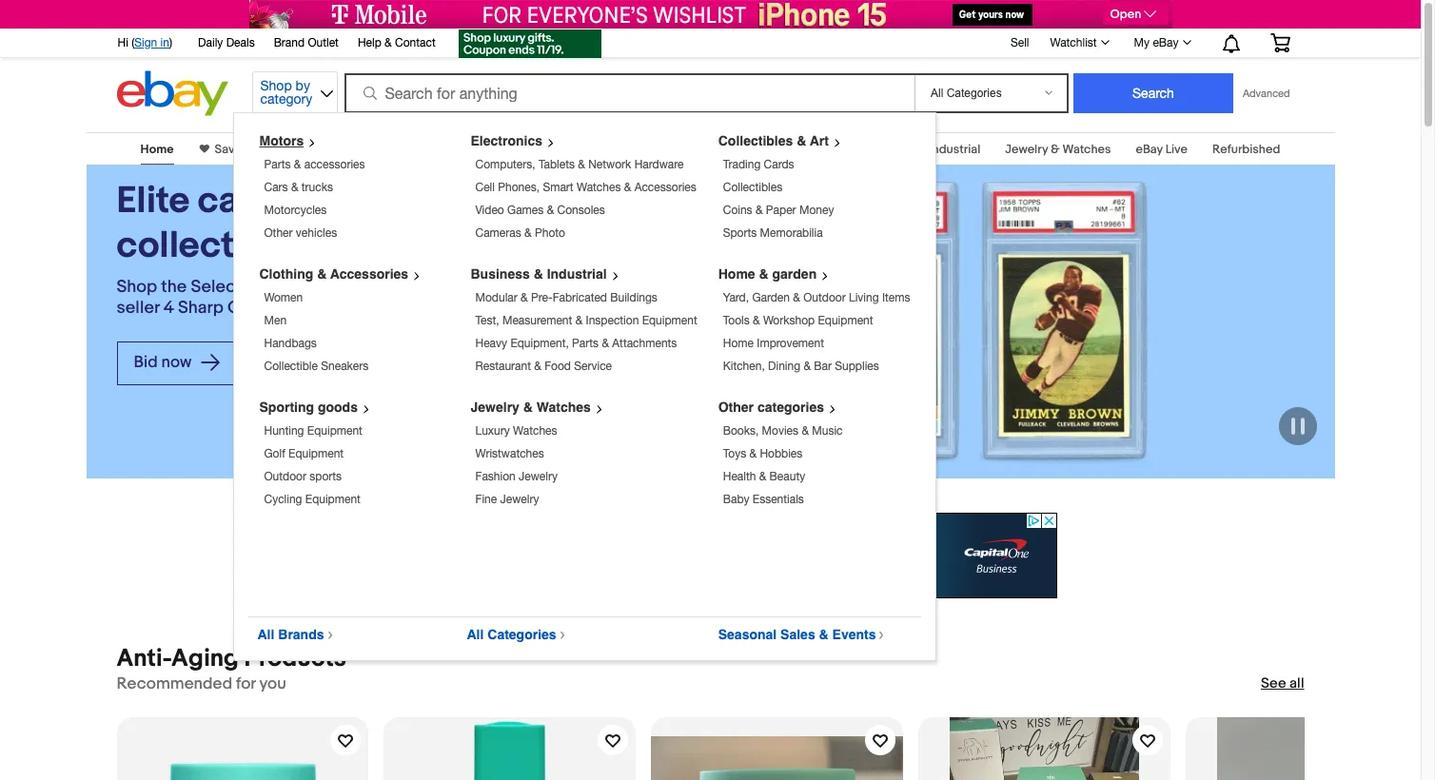 Task type: vqa. For each thing, say whether or not it's contained in the screenshot.
Yellow inside Y.M.O SEALED 4LP BOX SET YELLOW MAGIC ORCHESTRA JAPAN OBI GOOD CONDITION
no



Task type: describe. For each thing, give the bounding box(es) containing it.
health & beauty link
[[723, 470, 806, 484]]

help & contact
[[358, 36, 436, 50]]

jewelry & watches inside elite cards for your collection main content
[[1006, 142, 1111, 157]]

0 vertical spatial jewelry & watches link
[[1006, 142, 1111, 157]]

sneakers
[[321, 360, 369, 373]]

industrial inside elite cards for your collection main content
[[929, 142, 981, 157]]

garden
[[773, 267, 817, 282]]

& inside account 'navigation'
[[385, 36, 392, 50]]

brand outlet link
[[274, 33, 339, 54]]

computers, tablets & network hardware link
[[476, 158, 684, 171]]

home inside yard, garden & outdoor living items tools & workshop equipment home improvement kitchen, dining & bar supplies
[[723, 337, 754, 350]]

golf
[[264, 447, 285, 461]]

men link
[[264, 314, 287, 327]]

equipment down hunting equipment link
[[289, 447, 344, 461]]

advertisement region inside elite cards for your collection main content
[[364, 513, 1057, 599]]

daily deals
[[198, 36, 255, 50]]

categories
[[758, 400, 824, 415]]

home for home & garden
[[519, 142, 553, 157]]

select
[[191, 277, 242, 298]]

in
[[161, 36, 169, 50]]

collectible
[[264, 360, 318, 373]]

all for all categories
[[467, 627, 484, 643]]

sign in link
[[135, 36, 169, 50]]

help
[[358, 36, 382, 50]]

goods
[[802, 142, 841, 157]]

yard, garden & outdoor living items link
[[723, 291, 911, 305]]

parts & accessories link
[[264, 158, 365, 171]]

equipment inside yard, garden & outdoor living items tools & workshop equipment home improvement kitchen, dining & bar supplies
[[818, 314, 874, 327]]

anti-aging products link
[[117, 645, 346, 674]]

shop by category
[[260, 78, 312, 107]]

elite cards for your collection shop the select showcase auction from seller 4 sharp corners.
[[117, 179, 430, 319]]

dining
[[768, 360, 801, 373]]

sell
[[1011, 36, 1030, 49]]

women link
[[264, 291, 303, 305]]

smart
[[543, 181, 574, 194]]

motorcycles
[[264, 204, 327, 217]]

home improvement link
[[723, 337, 824, 350]]

video games & consoles link
[[476, 204, 605, 217]]

books, movies & music toys & hobbies health & beauty baby essentials
[[723, 425, 843, 506]]

fashion
[[476, 470, 516, 484]]

ebay live
[[1136, 142, 1188, 157]]

jewelry & watches inside banner
[[471, 400, 591, 415]]

movies
[[762, 425, 799, 438]]

parts & accessories cars & trucks motorcycles other vehicles
[[264, 158, 365, 240]]

ebay inside elite cards for your collection main content
[[1136, 142, 1163, 157]]

all
[[1290, 675, 1305, 693]]

home for home
[[140, 142, 174, 157]]

0 horizontal spatial accessories
[[330, 267, 409, 282]]

goods
[[318, 400, 358, 415]]

elite cards for your collection link
[[117, 179, 433, 269]]

equipment inside modular & pre-fabricated buildings test, measurement & inspection equipment heavy equipment, parts & attachments restaurant & food service
[[642, 314, 698, 327]]

cell phones, smart watches & accessories link
[[476, 181, 697, 194]]

for inside the elite cards for your collection shop the select showcase auction from seller 4 sharp corners.
[[301, 179, 346, 224]]

business inside elite cards for your collection main content
[[865, 142, 915, 157]]

0 horizontal spatial jewelry & watches link
[[471, 400, 611, 415]]

outdoor inside yard, garden & outdoor living items tools & workshop equipment home improvement kitchen, dining & bar supplies
[[804, 291, 846, 305]]

clothing
[[259, 267, 313, 282]]

seasonal sales & events
[[719, 627, 876, 643]]

)
[[169, 36, 172, 50]]

luxury watches wristwatches fashion jewelry fine jewelry
[[476, 425, 558, 506]]

4
[[163, 298, 174, 319]]

my ebay
[[1134, 36, 1179, 50]]

vehicles
[[296, 227, 337, 240]]

toys inside 'books, movies & music toys & hobbies health & beauty baby essentials'
[[723, 447, 747, 461]]

sports memorabilia link
[[723, 227, 823, 240]]

watches inside computers, tablets & network hardware cell phones, smart watches & accessories video games & consoles cameras & photo
[[577, 181, 621, 194]]

beauty
[[770, 470, 806, 484]]

home & garden
[[719, 267, 817, 282]]

computers, tablets & network hardware cell phones, smart watches & accessories video games & consoles cameras & photo
[[476, 158, 697, 240]]

buildings
[[611, 291, 658, 305]]

jewelry inside elite cards for your collection main content
[[1006, 142, 1048, 157]]

video
[[476, 204, 504, 217]]

garden inside elite cards for your collection main content
[[567, 142, 609, 157]]

collectibles for collectibles
[[426, 142, 494, 157]]

all for all brands
[[258, 627, 275, 643]]

0 horizontal spatial collectibles link
[[426, 142, 494, 157]]

sell link
[[1002, 36, 1038, 49]]

yard, garden & outdoor living items tools & workshop equipment home improvement kitchen, dining & bar supplies
[[723, 291, 911, 373]]

modular & pre-fabricated buildings link
[[476, 291, 658, 305]]

test,
[[476, 314, 499, 327]]

equipment down goods
[[307, 425, 363, 438]]

watchlist
[[1051, 36, 1097, 50]]

kitchen, dining & bar supplies link
[[723, 360, 879, 373]]

cameras
[[476, 227, 521, 240]]

sporting goods link
[[751, 142, 841, 157]]

1 vertical spatial business & industrial link
[[471, 267, 627, 282]]

account navigation
[[107, 24, 1305, 61]]

equipment down 'sports'
[[305, 493, 361, 506]]

women men handbags collectible sneakers
[[264, 291, 369, 373]]

saved
[[215, 142, 249, 157]]

my
[[1134, 36, 1150, 50]]

other inside parts & accessories cars & trucks motorcycles other vehicles
[[264, 227, 293, 240]]

equipment,
[[511, 337, 569, 350]]

collectibles inside trading cards collectibles coins & paper money sports memorabilia
[[723, 181, 783, 194]]

network
[[589, 158, 631, 171]]

garden inside yard, garden & outdoor living items tools & workshop equipment home improvement kitchen, dining & bar supplies
[[752, 291, 790, 305]]

books, movies & music link
[[723, 425, 843, 438]]

0 vertical spatial business & industrial link
[[865, 142, 981, 157]]

watches down food
[[537, 400, 591, 415]]

1 vertical spatial collectibles link
[[723, 181, 783, 194]]

fine
[[476, 493, 497, 506]]

refurbished
[[1213, 142, 1281, 157]]

see all
[[1261, 675, 1305, 693]]

motors inside banner
[[259, 133, 304, 149]]

collectibles for collectibles & art
[[719, 133, 793, 149]]

ebay inside account 'navigation'
[[1153, 36, 1179, 50]]

restaurant
[[476, 360, 531, 373]]

health
[[723, 470, 756, 484]]

handbags link
[[264, 337, 317, 350]]

fabricated
[[553, 291, 607, 305]]

watches inside luxury watches wristwatches fashion jewelry fine jewelry
[[513, 425, 557, 438]]

shop inside shop by category
[[260, 78, 292, 93]]

contact
[[395, 36, 436, 50]]

bar
[[814, 360, 832, 373]]

see all link
[[1261, 675, 1305, 694]]

watchlist link
[[1040, 31, 1118, 54]]

outdoor inside hunting equipment golf equipment outdoor sports cycling equipment
[[264, 470, 307, 484]]

home & garden link
[[519, 142, 609, 157]]

home for home & garden
[[719, 267, 756, 282]]

daily deals link
[[198, 33, 255, 54]]

trading cards collectibles coins & paper money sports memorabilia
[[723, 158, 834, 240]]



Task type: locate. For each thing, give the bounding box(es) containing it.
0 vertical spatial collectibles link
[[426, 142, 494, 157]]

accessories inside computers, tablets & network hardware cell phones, smart watches & accessories video games & consoles cameras & photo
[[635, 181, 697, 194]]

outlet
[[308, 36, 339, 50]]

art
[[810, 133, 829, 149]]

0 horizontal spatial sporting
[[259, 400, 314, 415]]

pre-
[[531, 291, 553, 305]]

home up tablets on the top left of page
[[519, 142, 553, 157]]

0 vertical spatial toys
[[701, 142, 726, 157]]

0 vertical spatial shop
[[260, 78, 292, 93]]

luxury watches link
[[476, 425, 557, 438]]

accessories down hardware
[[635, 181, 697, 194]]

toys up trading
[[701, 142, 726, 157]]

1 vertical spatial other
[[719, 400, 754, 415]]

1 horizontal spatial other
[[719, 400, 754, 415]]

the
[[161, 277, 187, 298]]

get the coupon image
[[459, 30, 601, 58]]

handbags
[[264, 337, 317, 350]]

1 vertical spatial garden
[[752, 291, 790, 305]]

1 vertical spatial parts
[[572, 337, 599, 350]]

1 vertical spatial outdoor
[[264, 470, 307, 484]]

home up yard,
[[719, 267, 756, 282]]

brand outlet
[[274, 36, 339, 50]]

toys link
[[701, 142, 726, 157]]

1 vertical spatial jewelry & watches
[[471, 400, 591, 415]]

collectibles & art
[[719, 133, 829, 149]]

Search for anything text field
[[347, 75, 911, 111]]

anti-
[[117, 645, 171, 674]]

accessories
[[304, 158, 365, 171]]

1 horizontal spatial for
[[301, 179, 346, 224]]

1 vertical spatial toys
[[723, 447, 747, 461]]

heavy equipment, parts & attachments link
[[476, 337, 677, 350]]

0 vertical spatial garden
[[567, 142, 609, 157]]

advertisement region
[[249, 0, 1172, 29], [364, 513, 1057, 599]]

1 vertical spatial business
[[471, 267, 530, 282]]

from
[[393, 277, 430, 298]]

1 horizontal spatial parts
[[572, 337, 599, 350]]

elite cards for your collection main content
[[0, 121, 1436, 781]]

0 vertical spatial parts
[[264, 158, 291, 171]]

0 vertical spatial advertisement region
[[249, 0, 1172, 29]]

1 all from the left
[[258, 627, 275, 643]]

cars & trucks link
[[264, 181, 333, 194]]

1 horizontal spatial jewelry & watches
[[1006, 142, 1111, 157]]

0 horizontal spatial parts
[[264, 158, 291, 171]]

garden up 'computers, tablets & network hardware' link
[[567, 142, 609, 157]]

1 horizontal spatial industrial
[[929, 142, 981, 157]]

None submit
[[1074, 73, 1234, 113]]

all brands
[[258, 627, 324, 643]]

bid
[[134, 353, 158, 372]]

toys & hobbies link
[[723, 447, 803, 461]]

banner containing shop by category
[[107, 24, 1305, 662]]

business & industrial inside elite cards for your collection main content
[[865, 142, 981, 157]]

bid now link
[[117, 342, 239, 385]]

men
[[264, 314, 287, 327]]

home
[[140, 142, 174, 157], [519, 142, 553, 157], [719, 267, 756, 282], [723, 337, 754, 350]]

help & contact link
[[358, 33, 436, 54]]

all categories link
[[467, 627, 573, 643]]

sporting for sporting goods
[[751, 142, 799, 157]]

0 horizontal spatial business & industrial
[[471, 267, 607, 282]]

motors link
[[259, 133, 324, 149], [274, 142, 314, 157]]

0 vertical spatial sporting
[[751, 142, 799, 157]]

collectibles & art link
[[719, 133, 849, 149]]

hi ( sign in )
[[118, 36, 172, 50]]

0 horizontal spatial business & industrial link
[[471, 267, 627, 282]]

clothing & accessories
[[259, 267, 409, 282]]

all left brands
[[258, 627, 275, 643]]

business & industrial link
[[865, 142, 981, 157], [471, 267, 627, 282]]

ebay left live on the top right of the page
[[1136, 142, 1163, 157]]

computers,
[[476, 158, 536, 171]]

electronics
[[471, 133, 543, 149]]

toys inside elite cards for your collection main content
[[701, 142, 726, 157]]

collectibles link up 'cell' at the top left of the page
[[426, 142, 494, 157]]

0 vertical spatial industrial
[[929, 142, 981, 157]]

advanced
[[1243, 88, 1290, 99]]

outdoor
[[804, 291, 846, 305], [264, 470, 307, 484]]

0 vertical spatial business & industrial
[[865, 142, 981, 157]]

sporting up hunting
[[259, 400, 314, 415]]

0 vertical spatial for
[[301, 179, 346, 224]]

attachments
[[612, 337, 677, 350]]

open button
[[1103, 4, 1169, 25]]

collectibles down trading cards link
[[723, 181, 783, 194]]

deals
[[226, 36, 255, 50]]

your shopping cart image
[[1270, 33, 1291, 52]]

0 vertical spatial other
[[264, 227, 293, 240]]

all categories
[[467, 627, 557, 643]]

sales
[[781, 627, 816, 643]]

0 horizontal spatial garden
[[567, 142, 609, 157]]

2 all from the left
[[467, 627, 484, 643]]

1 horizontal spatial shop
[[260, 78, 292, 93]]

equipment up attachments
[[642, 314, 698, 327]]

sporting goods
[[751, 142, 841, 157]]

other categories
[[719, 400, 824, 415]]

toys up health
[[723, 447, 747, 461]]

0 horizontal spatial all
[[258, 627, 275, 643]]

& inside trading cards collectibles coins & paper money sports memorabilia
[[756, 204, 763, 217]]

parts up cars
[[264, 158, 291, 171]]

shop up seller
[[117, 277, 157, 298]]

1 vertical spatial jewelry & watches link
[[471, 400, 611, 415]]

1 horizontal spatial garden
[[752, 291, 790, 305]]

business up modular
[[471, 267, 530, 282]]

0 vertical spatial outdoor
[[804, 291, 846, 305]]

0 vertical spatial ebay
[[1153, 36, 1179, 50]]

0 horizontal spatial shop
[[117, 277, 157, 298]]

0 horizontal spatial jewelry & watches
[[471, 400, 591, 415]]

outdoor up "tools & workshop equipment" link
[[804, 291, 846, 305]]

0 vertical spatial accessories
[[635, 181, 697, 194]]

other up books,
[[719, 400, 754, 415]]

other
[[264, 227, 293, 240], [719, 400, 754, 415]]

tools
[[723, 314, 750, 327]]

home up elite at the top left
[[140, 142, 174, 157]]

all
[[258, 627, 275, 643], [467, 627, 484, 643]]

1 horizontal spatial outdoor
[[804, 291, 846, 305]]

sporting
[[751, 142, 799, 157], [259, 400, 314, 415]]

0 horizontal spatial business
[[471, 267, 530, 282]]

supplies
[[835, 360, 879, 373]]

recommended for you element
[[117, 675, 286, 695]]

0 horizontal spatial other
[[264, 227, 293, 240]]

1 horizontal spatial collectibles link
[[723, 181, 783, 194]]

1 vertical spatial sporting
[[259, 400, 314, 415]]

0 horizontal spatial for
[[236, 675, 256, 694]]

other down motorcycles link
[[264, 227, 293, 240]]

all left categories at the bottom of page
[[467, 627, 484, 643]]

outdoor up cycling
[[264, 470, 307, 484]]

open
[[1111, 7, 1142, 22]]

parts down test, measurement & inspection equipment link
[[572, 337, 599, 350]]

1 horizontal spatial all
[[467, 627, 484, 643]]

items
[[882, 291, 911, 305]]

recommended for you
[[117, 675, 286, 694]]

watches inside elite cards for your collection main content
[[1063, 142, 1111, 157]]

shop by category button
[[252, 71, 337, 112]]

hi
[[118, 36, 128, 50]]

collectibles up trading cards link
[[719, 133, 793, 149]]

wristwatches
[[476, 447, 544, 461]]

garden down home & garden
[[752, 291, 790, 305]]

collectibles inside elite cards for your collection main content
[[426, 142, 494, 157]]

watches up the wristwatches link
[[513, 425, 557, 438]]

garden
[[567, 142, 609, 157], [752, 291, 790, 305]]

collectibles link down trading cards link
[[723, 181, 783, 194]]

watches down network
[[577, 181, 621, 194]]

0 horizontal spatial industrial
[[547, 267, 607, 282]]

other categories link
[[719, 400, 844, 415]]

cycling
[[264, 493, 302, 506]]

ebay right my
[[1153, 36, 1179, 50]]

1 vertical spatial accessories
[[330, 267, 409, 282]]

trading cards link
[[723, 158, 795, 171]]

cell
[[476, 181, 495, 194]]

accessories down vehicles
[[330, 267, 409, 282]]

1 vertical spatial advertisement region
[[364, 513, 1057, 599]]

0 horizontal spatial outdoor
[[264, 470, 307, 484]]

golf equipment link
[[264, 447, 344, 461]]

my ebay link
[[1124, 31, 1200, 54]]

collectibles link
[[426, 142, 494, 157], [723, 181, 783, 194]]

home & garden link
[[719, 267, 837, 282]]

hunting equipment golf equipment outdoor sports cycling equipment
[[264, 425, 363, 506]]

seller
[[117, 298, 160, 319]]

1 vertical spatial for
[[236, 675, 256, 694]]

banner
[[107, 24, 1305, 662]]

shop left by
[[260, 78, 292, 93]]

1 horizontal spatial sporting
[[751, 142, 799, 157]]

home down tools
[[723, 337, 754, 350]]

baby
[[723, 493, 750, 506]]

memorabilia
[[760, 227, 823, 240]]

hobbies
[[760, 447, 803, 461]]

inspection
[[586, 314, 639, 327]]

anti-aging products
[[117, 645, 346, 674]]

1 horizontal spatial accessories
[[635, 181, 697, 194]]

modular
[[476, 291, 518, 305]]

shop inside the elite cards for your collection shop the select showcase auction from seller 4 sharp corners.
[[117, 277, 157, 298]]

service
[[574, 360, 612, 373]]

parts inside modular & pre-fabricated buildings test, measurement & inspection equipment heavy equipment, parts & attachments restaurant & food service
[[572, 337, 599, 350]]

trucks
[[302, 181, 333, 194]]

motors inside elite cards for your collection main content
[[274, 142, 314, 157]]

daily
[[198, 36, 223, 50]]

cards
[[764, 158, 795, 171]]

1 horizontal spatial business & industrial
[[865, 142, 981, 157]]

essentials
[[753, 493, 804, 506]]

1 horizontal spatial business
[[865, 142, 915, 157]]

photo
[[535, 227, 565, 240]]

1 horizontal spatial business & industrial link
[[865, 142, 981, 157]]

1 vertical spatial shop
[[117, 277, 157, 298]]

trading
[[723, 158, 761, 171]]

equipment down living
[[818, 314, 874, 327]]

1 vertical spatial industrial
[[547, 267, 607, 282]]

living
[[849, 291, 879, 305]]

live
[[1166, 142, 1188, 157]]

sporting for sporting goods
[[259, 400, 314, 415]]

all brands link
[[258, 627, 340, 643]]

1 vertical spatial business & industrial
[[471, 267, 607, 282]]

sign
[[135, 36, 157, 50]]

sports
[[723, 227, 757, 240]]

test, measurement & inspection equipment link
[[476, 314, 698, 327]]

parts inside parts & accessories cars & trucks motorcycles other vehicles
[[264, 158, 291, 171]]

sporting inside elite cards for your collection main content
[[751, 142, 799, 157]]

0 vertical spatial business
[[865, 142, 915, 157]]

categories
[[488, 627, 557, 643]]

luxury
[[476, 425, 510, 438]]

1 vertical spatial ebay
[[1136, 142, 1163, 157]]

watches left "ebay live"
[[1063, 142, 1111, 157]]

1 horizontal spatial jewelry & watches link
[[1006, 142, 1111, 157]]

sporting up cards
[[751, 142, 799, 157]]

seasonal
[[719, 627, 777, 643]]

business right goods
[[865, 142, 915, 157]]

0 vertical spatial jewelry & watches
[[1006, 142, 1111, 157]]

collectibles up 'cell' at the top left of the page
[[426, 142, 494, 157]]



